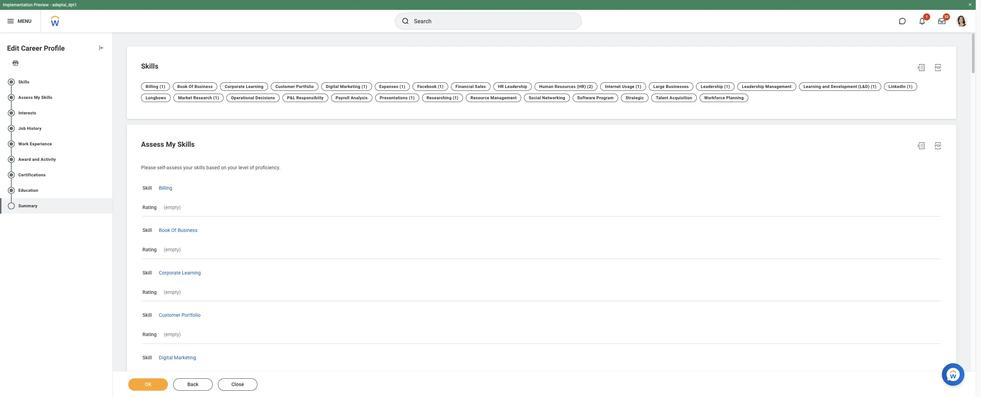 Task type: vqa. For each thing, say whether or not it's contained in the screenshot.
(Referral)
no



Task type: locate. For each thing, give the bounding box(es) containing it.
(1) up presentations (1) button
[[400, 84, 405, 89]]

2 view printable version (pdf) image from the top
[[934, 142, 943, 150]]

skills up billing (1)
[[141, 62, 158, 71]]

assess up interests on the left top of the page
[[18, 95, 33, 100]]

radio custom image inside "work experience" link
[[7, 140, 16, 148]]

error image for interests
[[105, 109, 113, 117]]

0 horizontal spatial corporate learning
[[159, 271, 201, 276]]

book of business inside button
[[177, 84, 213, 89]]

1 horizontal spatial marketing
[[340, 84, 361, 89]]

leadership up planning
[[742, 84, 765, 89]]

presentations
[[380, 96, 408, 101]]

your
[[183, 165, 193, 171], [228, 165, 237, 171]]

billing down self-
[[159, 185, 172, 191]]

0 horizontal spatial marketing
[[174, 356, 196, 361]]

business inside book of business button
[[195, 84, 213, 89]]

1 horizontal spatial customer
[[276, 84, 295, 89]]

corporate learning inside corporate learning button
[[225, 84, 264, 89]]

leadership right hr at top
[[505, 84, 527, 89]]

error image for skills
[[105, 78, 113, 86]]

1 radio custom image from the top
[[7, 93, 16, 102]]

experience
[[30, 142, 52, 147]]

(1) up workforce planning on the top of the page
[[725, 84, 730, 89]]

1 horizontal spatial management
[[766, 84, 792, 89]]

1 (empty) from the top
[[164, 205, 181, 210]]

0 vertical spatial radio custom image
[[7, 93, 16, 102]]

0 horizontal spatial billing
[[146, 84, 158, 89]]

0 vertical spatial portfolio
[[296, 84, 314, 89]]

level
[[239, 165, 249, 171]]

digital up the payroll
[[326, 84, 339, 89]]

(empty) for book
[[164, 247, 181, 253]]

your right on at the top of the page
[[228, 165, 237, 171]]

and inside 'button'
[[823, 84, 830, 89]]

radio custom image inside award and activity "link"
[[7, 156, 16, 164]]

2 rating from the top
[[143, 247, 157, 253]]

error image inside award and activity "link"
[[105, 156, 113, 164]]

assess up please on the left top of page
[[141, 140, 164, 149]]

0 vertical spatial marketing
[[340, 84, 361, 89]]

skill left corporate learning "link" on the bottom
[[143, 271, 152, 276]]

ok
[[145, 382, 151, 388]]

2 error image from the top
[[105, 93, 113, 102]]

(empty) for corporate
[[164, 290, 181, 295]]

business
[[195, 84, 213, 89], [178, 228, 198, 234]]

menu
[[18, 18, 31, 24]]

2 leadership from the left
[[701, 84, 723, 89]]

0 horizontal spatial digital
[[159, 356, 173, 361]]

radio custom image down "print" image
[[7, 93, 16, 102]]

0 horizontal spatial and
[[32, 157, 39, 162]]

digital for digital marketing (1)
[[326, 84, 339, 89]]

linkedin
[[889, 84, 906, 89]]

list
[[0, 72, 113, 217]]

1 skill from the top
[[143, 185, 152, 191]]

0 horizontal spatial corporate
[[159, 271, 181, 276]]

book of business
[[177, 84, 213, 89], [159, 228, 198, 234]]

education
[[18, 188, 38, 193]]

0 horizontal spatial assess
[[18, 95, 33, 100]]

export to excel image
[[917, 142, 926, 150]]

1 vertical spatial business
[[178, 228, 198, 234]]

edit career profile
[[7, 44, 65, 53]]

1 horizontal spatial of
[[189, 84, 193, 89]]

management for leadership management
[[766, 84, 792, 89]]

1 horizontal spatial corporate
[[225, 84, 245, 89]]

radio custom image left the education
[[7, 187, 16, 195]]

radio custom image for certifications
[[7, 171, 16, 180]]

4 rating from the top
[[143, 332, 157, 338]]

radio custom image inside job history link
[[7, 124, 16, 133]]

(1) inside 'button'
[[871, 84, 877, 89]]

33 button
[[935, 13, 950, 29]]

(1) right research
[[213, 96, 219, 101]]

view printable version (pdf) image right export to excel icon
[[934, 142, 943, 150]]

error image for certifications
[[105, 171, 113, 180]]

0 horizontal spatial leadership
[[505, 84, 527, 89]]

management
[[766, 84, 792, 89], [491, 96, 517, 101]]

1 vertical spatial management
[[491, 96, 517, 101]]

my
[[34, 95, 40, 100], [166, 140, 176, 149]]

0 horizontal spatial management
[[491, 96, 517, 101]]

3 skill from the top
[[143, 271, 152, 276]]

0 vertical spatial corporate learning
[[225, 84, 264, 89]]

(hr)
[[577, 84, 586, 89]]

leadership inside the leadership (1) "button"
[[701, 84, 723, 89]]

2 radio custom image from the top
[[7, 171, 16, 180]]

strategic button
[[621, 94, 649, 102]]

marketing up back
[[174, 356, 196, 361]]

(empty) down corporate learning "link" on the bottom
[[164, 290, 181, 295]]

0 vertical spatial book
[[177, 84, 188, 89]]

4 radio custom image from the top
[[7, 140, 16, 148]]

0 vertical spatial assess my skills
[[18, 95, 52, 100]]

3 radio custom image from the top
[[7, 187, 16, 195]]

skill left billing link
[[143, 185, 152, 191]]

0 horizontal spatial my
[[34, 95, 40, 100]]

0 vertical spatial customer
[[276, 84, 295, 89]]

strategic
[[626, 96, 644, 101]]

1 horizontal spatial portfolio
[[296, 84, 314, 89]]

5 radio custom image from the top
[[7, 156, 16, 164]]

error image for education
[[105, 187, 113, 195]]

1 vertical spatial corporate learning
[[159, 271, 201, 276]]

billing for billing (1)
[[146, 84, 158, 89]]

large businesses
[[654, 84, 689, 89]]

2 horizontal spatial leadership
[[742, 84, 765, 89]]

3 leadership from the left
[[742, 84, 765, 89]]

skill up ok
[[143, 356, 152, 361]]

0 vertical spatial digital
[[326, 84, 339, 89]]

digital
[[326, 84, 339, 89], [159, 356, 173, 361]]

0 horizontal spatial learning
[[182, 271, 201, 276]]

edit
[[7, 44, 19, 53]]

0 vertical spatial of
[[189, 84, 193, 89]]

0 vertical spatial business
[[195, 84, 213, 89]]

notifications large image
[[919, 18, 926, 25]]

radio custom image left award
[[7, 156, 16, 164]]

error image
[[105, 78, 113, 86], [105, 93, 113, 102], [105, 156, 113, 164], [105, 171, 113, 180], [105, 187, 113, 195]]

error image
[[105, 109, 113, 117], [105, 124, 113, 133], [105, 140, 113, 148], [105, 202, 113, 211]]

(1) up longbows button
[[160, 84, 165, 89]]

1 vertical spatial customer portfolio
[[159, 313, 201, 319]]

0 vertical spatial management
[[766, 84, 792, 89]]

market research (1) button
[[174, 94, 224, 102]]

digital up ok button
[[159, 356, 173, 361]]

0 horizontal spatial portfolio
[[182, 313, 201, 319]]

1 vertical spatial and
[[32, 157, 39, 162]]

my up assess
[[166, 140, 176, 149]]

2 (empty) from the top
[[164, 247, 181, 253]]

error image for summary
[[105, 202, 113, 211]]

award and activity link
[[0, 152, 113, 168]]

1 radio custom image from the top
[[7, 78, 16, 86]]

p&l responsibiity
[[287, 96, 324, 101]]

1 vertical spatial corporate
[[159, 271, 181, 276]]

radio custom image
[[7, 78, 16, 86], [7, 109, 16, 117], [7, 124, 16, 133], [7, 140, 16, 148], [7, 156, 16, 164], [7, 202, 16, 211]]

0 horizontal spatial assess my skills
[[18, 95, 52, 100]]

research
[[193, 96, 212, 101]]

3 (empty) from the top
[[164, 290, 181, 295]]

resource management
[[471, 96, 517, 101]]

justify image
[[6, 17, 15, 25]]

6 radio custom image from the top
[[7, 202, 16, 211]]

job
[[18, 126, 26, 131]]

1 horizontal spatial book
[[177, 84, 188, 89]]

profile
[[44, 44, 65, 53]]

0 vertical spatial billing
[[146, 84, 158, 89]]

hr leadership button
[[494, 83, 532, 91]]

1 vertical spatial billing
[[159, 185, 172, 191]]

software program
[[578, 96, 614, 101]]

summary
[[18, 204, 37, 209]]

radio custom image for assess my skills
[[7, 93, 16, 102]]

corporate learning
[[225, 84, 264, 89], [159, 271, 201, 276]]

assess my skills up interests on the left top of the page
[[18, 95, 52, 100]]

and left development
[[823, 84, 830, 89]]

adeptai_dpt1
[[52, 2, 77, 7]]

interests
[[18, 111, 36, 116]]

my up interests on the left top of the page
[[34, 95, 40, 100]]

and right award
[[32, 157, 39, 162]]

of
[[250, 165, 254, 171]]

skill
[[143, 185, 152, 191], [143, 228, 152, 234], [143, 271, 152, 276], [143, 313, 152, 319], [143, 356, 152, 361]]

2 horizontal spatial learning
[[804, 84, 821, 89]]

corporate learning link
[[159, 269, 201, 276]]

view printable version (pdf) image right export to excel image
[[934, 64, 943, 72]]

(1) right (l&d)
[[871, 84, 877, 89]]

billing link
[[159, 184, 172, 191]]

2 vertical spatial radio custom image
[[7, 187, 16, 195]]

view printable version (pdf) image
[[934, 64, 943, 72], [934, 142, 943, 150]]

large
[[654, 84, 665, 89]]

1 view printable version (pdf) image from the top
[[934, 64, 943, 72]]

error image inside assess my skills link
[[105, 93, 113, 102]]

award
[[18, 157, 31, 162]]

1 vertical spatial book
[[159, 228, 170, 234]]

1 vertical spatial portfolio
[[182, 313, 201, 319]]

researching (1)
[[427, 96, 459, 101]]

1 rating from the top
[[143, 205, 157, 210]]

5 skill from the top
[[143, 356, 152, 361]]

learning and development (l&d) (1) button
[[799, 83, 882, 91]]

1 horizontal spatial digital
[[326, 84, 339, 89]]

3 error image from the top
[[105, 140, 113, 148]]

radio custom image for work experience
[[7, 140, 16, 148]]

1 vertical spatial view printable version (pdf) image
[[934, 142, 943, 150]]

(1)
[[160, 84, 165, 89], [362, 84, 367, 89], [400, 84, 405, 89], [438, 84, 444, 89], [636, 84, 642, 89], [725, 84, 730, 89], [871, 84, 877, 89], [907, 84, 913, 89], [213, 96, 219, 101], [409, 96, 415, 101], [453, 96, 459, 101]]

radio custom image
[[7, 93, 16, 102], [7, 171, 16, 180], [7, 187, 16, 195]]

2 skill from the top
[[143, 228, 152, 234]]

1 your from the left
[[183, 165, 193, 171]]

internet usage (1)
[[605, 84, 642, 89]]

your left skills
[[183, 165, 193, 171]]

program
[[597, 96, 614, 101]]

skill for billing
[[143, 185, 152, 191]]

0 vertical spatial and
[[823, 84, 830, 89]]

0 vertical spatial book of business
[[177, 84, 213, 89]]

planning
[[726, 96, 744, 101]]

corporate learning button
[[220, 83, 268, 91]]

assess
[[18, 95, 33, 100], [141, 140, 164, 149]]

0 horizontal spatial your
[[183, 165, 193, 171]]

3 radio custom image from the top
[[7, 124, 16, 133]]

0 vertical spatial assess
[[18, 95, 33, 100]]

rating for book of business
[[143, 247, 157, 253]]

1 horizontal spatial billing
[[159, 185, 172, 191]]

assess my skills up self-
[[141, 140, 195, 149]]

leadership up workforce
[[701, 84, 723, 89]]

4 skill from the top
[[143, 313, 152, 319]]

implementation preview -   adeptai_dpt1
[[3, 2, 77, 7]]

marketing inside button
[[340, 84, 361, 89]]

print image
[[12, 60, 19, 67]]

error image for award and activity
[[105, 156, 113, 164]]

history
[[27, 126, 42, 131]]

3 error image from the top
[[105, 156, 113, 164]]

customer portfolio link
[[159, 312, 201, 319]]

1 vertical spatial my
[[166, 140, 176, 149]]

5 error image from the top
[[105, 187, 113, 195]]

1 vertical spatial radio custom image
[[7, 171, 16, 180]]

1 vertical spatial assess
[[141, 140, 164, 149]]

and inside "link"
[[32, 157, 39, 162]]

1 leadership from the left
[[505, 84, 527, 89]]

error image inside skills link
[[105, 78, 113, 86]]

0 vertical spatial corporate
[[225, 84, 245, 89]]

corporate
[[225, 84, 245, 89], [159, 271, 181, 276]]

1 horizontal spatial customer portfolio
[[276, 84, 314, 89]]

0 horizontal spatial customer portfolio
[[159, 313, 201, 319]]

billing up longbows button
[[146, 84, 158, 89]]

radio custom image for summary
[[7, 202, 16, 211]]

skills down skills link
[[41, 95, 52, 100]]

(1) right linkedin
[[907, 84, 913, 89]]

activity
[[41, 157, 56, 162]]

error image inside education link
[[105, 187, 113, 195]]

radio custom image left certifications
[[7, 171, 16, 180]]

billing inside button
[[146, 84, 158, 89]]

of inside button
[[189, 84, 193, 89]]

leadership inside leadership management button
[[742, 84, 765, 89]]

1 horizontal spatial your
[[228, 165, 237, 171]]

leadership for leadership (1)
[[701, 84, 723, 89]]

marketing up payroll analysis button
[[340, 84, 361, 89]]

radio custom image inside summary link
[[7, 202, 16, 211]]

rating
[[143, 205, 157, 210], [143, 247, 157, 253], [143, 290, 157, 295], [143, 332, 157, 338]]

digital inside button
[[326, 84, 339, 89]]

(empty) down billing link
[[164, 205, 181, 210]]

digital for digital marketing
[[159, 356, 173, 361]]

(1) right usage
[[636, 84, 642, 89]]

1 error image from the top
[[105, 109, 113, 117]]

book inside button
[[177, 84, 188, 89]]

digital marketing
[[159, 356, 196, 361]]

1 error image from the top
[[105, 78, 113, 86]]

self-
[[157, 165, 167, 171]]

radio custom image for skills
[[7, 78, 16, 86]]

1 horizontal spatial assess my skills
[[141, 140, 195, 149]]

assess my skills
[[18, 95, 52, 100], [141, 140, 195, 149]]

1 vertical spatial digital
[[159, 356, 173, 361]]

leadership for leadership management
[[742, 84, 765, 89]]

customer portfolio
[[276, 84, 314, 89], [159, 313, 201, 319]]

skills up assess
[[177, 140, 195, 149]]

error image for job history
[[105, 124, 113, 133]]

radio custom image left the "summary"
[[7, 202, 16, 211]]

radio custom image down "print" image
[[7, 78, 16, 86]]

leadership (1) button
[[697, 83, 735, 91]]

3 rating from the top
[[143, 290, 157, 295]]

2 error image from the top
[[105, 124, 113, 133]]

1 horizontal spatial learning
[[246, 84, 264, 89]]

1 horizontal spatial corporate learning
[[225, 84, 264, 89]]

radio custom image inside interests link
[[7, 109, 16, 117]]

work experience link
[[0, 136, 113, 152]]

responsibiity
[[296, 96, 324, 101]]

radio custom image left work
[[7, 140, 16, 148]]

4 error image from the top
[[105, 171, 113, 180]]

(empty) down customer portfolio link
[[164, 332, 181, 338]]

skill left "book of business" link at the bottom left of the page
[[143, 228, 152, 234]]

error image inside certifications link
[[105, 171, 113, 180]]

4 error image from the top
[[105, 202, 113, 211]]

radio custom image left job
[[7, 124, 16, 133]]

2 radio custom image from the top
[[7, 109, 16, 117]]

4 (empty) from the top
[[164, 332, 181, 338]]

skills link
[[0, 74, 113, 90]]

job history link
[[0, 121, 113, 136]]

0 horizontal spatial book
[[159, 228, 170, 234]]

radio custom image inside skills link
[[7, 78, 16, 86]]

rating for corporate learning
[[143, 290, 157, 295]]

social
[[529, 96, 541, 101]]

1 horizontal spatial and
[[823, 84, 830, 89]]

skill left customer portfolio link
[[143, 313, 152, 319]]

talent
[[656, 96, 669, 101]]

book of business link
[[159, 227, 198, 234]]

software
[[578, 96, 596, 101]]

assess my skills inside list
[[18, 95, 52, 100]]

0 horizontal spatial of
[[171, 228, 176, 234]]

1 vertical spatial marketing
[[174, 356, 196, 361]]

leadership
[[505, 84, 527, 89], [701, 84, 723, 89], [742, 84, 765, 89]]

learning and development (l&d) (1)
[[804, 84, 877, 89]]

(1) down "financial"
[[453, 96, 459, 101]]

assess my skills link
[[0, 90, 113, 105]]

(empty) down "book of business" link at the bottom left of the page
[[164, 247, 181, 253]]

0 vertical spatial view printable version (pdf) image
[[934, 64, 943, 72]]

0 horizontal spatial customer
[[159, 313, 180, 319]]

radio custom image left interests on the left top of the page
[[7, 109, 16, 117]]

0 vertical spatial customer portfolio
[[276, 84, 314, 89]]

1 horizontal spatial leadership
[[701, 84, 723, 89]]



Task type: describe. For each thing, give the bounding box(es) containing it.
please self-assess your skills based on your level of proficiency.
[[141, 165, 281, 171]]

education link
[[0, 183, 113, 199]]

digital marketing link
[[159, 354, 196, 361]]

work
[[18, 142, 29, 147]]

software program button
[[573, 94, 619, 102]]

social networking button
[[524, 94, 570, 102]]

proficiency.
[[255, 165, 281, 171]]

human
[[539, 84, 554, 89]]

assess
[[167, 165, 182, 171]]

longbows
[[146, 96, 166, 101]]

skill for customer portfolio
[[143, 313, 152, 319]]

researching
[[427, 96, 452, 101]]

(1) up researching
[[438, 84, 444, 89]]

action bar region
[[116, 372, 976, 398]]

presentations (1) button
[[375, 94, 419, 102]]

human resources (hr) (2)
[[539, 84, 593, 89]]

radio custom image for education
[[7, 187, 16, 195]]

close environment banner image
[[968, 2, 973, 7]]

1 vertical spatial of
[[171, 228, 176, 234]]

expenses (1)
[[379, 84, 405, 89]]

development
[[831, 84, 857, 89]]

customer inside button
[[276, 84, 295, 89]]

close button
[[218, 379, 258, 392]]

internet usage (1) button
[[601, 83, 646, 91]]

management for resource management
[[491, 96, 517, 101]]

menu banner
[[0, 0, 976, 32]]

leadership (1)
[[701, 84, 730, 89]]

leadership management button
[[738, 83, 796, 91]]

decisions
[[256, 96, 275, 101]]

presentations (1)
[[380, 96, 415, 101]]

hr
[[498, 84, 504, 89]]

33
[[945, 15, 949, 19]]

(1) right presentations
[[409, 96, 415, 101]]

corporate inside "link"
[[159, 271, 181, 276]]

book of business button
[[173, 83, 217, 91]]

1 vertical spatial book of business
[[159, 228, 198, 234]]

work experience
[[18, 142, 52, 147]]

financial sales
[[456, 84, 486, 89]]

p&l
[[287, 96, 295, 101]]

profile logan mcneil image
[[956, 16, 968, 28]]

(l&d)
[[859, 84, 870, 89]]

radio custom image for award and activity
[[7, 156, 16, 164]]

radio custom image for interests
[[7, 109, 16, 117]]

payroll analysis
[[336, 96, 368, 101]]

rating for customer portfolio
[[143, 332, 157, 338]]

(1) up 'analysis'
[[362, 84, 367, 89]]

1 button
[[915, 13, 931, 29]]

on
[[221, 165, 227, 171]]

facebook
[[417, 84, 437, 89]]

2 your from the left
[[228, 165, 237, 171]]

billing (1)
[[146, 84, 165, 89]]

award and activity
[[18, 157, 56, 162]]

skill for book of business
[[143, 228, 152, 234]]

1 vertical spatial assess my skills
[[141, 140, 195, 149]]

view printable version (pdf) image for assess my skills
[[934, 142, 943, 150]]

back
[[187, 382, 198, 388]]

facebook (1)
[[417, 84, 444, 89]]

billing (1) button
[[141, 83, 170, 91]]

expenses (1) button
[[375, 83, 410, 91]]

certifications
[[18, 173, 46, 178]]

analysis
[[351, 96, 368, 101]]

based
[[206, 165, 220, 171]]

career
[[21, 44, 42, 53]]

inbox large image
[[939, 18, 946, 25]]

(1) inside "button"
[[725, 84, 730, 89]]

0 vertical spatial my
[[34, 95, 40, 100]]

social networking
[[529, 96, 566, 101]]

businesses
[[666, 84, 689, 89]]

marketing for digital marketing
[[174, 356, 196, 361]]

portfolio inside button
[[296, 84, 314, 89]]

summary link
[[0, 199, 113, 214]]

marketing for digital marketing (1)
[[340, 84, 361, 89]]

1
[[926, 15, 928, 19]]

implementation
[[3, 2, 33, 7]]

rating for billing
[[143, 205, 157, 210]]

learning inside 'button'
[[804, 84, 821, 89]]

view printable version (pdf) image for skills
[[934, 64, 943, 72]]

-
[[50, 2, 51, 7]]

hr leadership
[[498, 84, 527, 89]]

and for award
[[32, 157, 39, 162]]

resource management button
[[466, 94, 521, 102]]

customer portfolio inside button
[[276, 84, 314, 89]]

menu button
[[0, 10, 41, 32]]

resources
[[555, 84, 576, 89]]

acquisition
[[670, 96, 693, 101]]

please
[[141, 165, 156, 171]]

talent acquisition
[[656, 96, 693, 101]]

resource
[[471, 96, 490, 101]]

search image
[[401, 17, 410, 25]]

1 horizontal spatial my
[[166, 140, 176, 149]]

(empty) for customer
[[164, 332, 181, 338]]

linkedin (1)
[[889, 84, 913, 89]]

Search Workday  search field
[[414, 13, 567, 29]]

learning inside "link"
[[182, 271, 201, 276]]

error image for work experience
[[105, 140, 113, 148]]

1 horizontal spatial assess
[[141, 140, 164, 149]]

skill for corporate learning
[[143, 271, 152, 276]]

customer portfolio button
[[271, 83, 319, 91]]

large businesses button
[[649, 83, 694, 91]]

skill for digital marketing
[[143, 356, 152, 361]]

learning inside button
[[246, 84, 264, 89]]

digital marketing (1) button
[[321, 83, 372, 91]]

radio custom image for job history
[[7, 124, 16, 133]]

leadership management
[[742, 84, 792, 89]]

internet
[[605, 84, 621, 89]]

transformation import image
[[98, 44, 105, 52]]

workforce planning
[[705, 96, 744, 101]]

linkedin (1) button
[[884, 83, 918, 91]]

ok button
[[128, 379, 168, 392]]

payroll analysis button
[[331, 94, 372, 102]]

expenses
[[379, 84, 399, 89]]

error image for assess my skills
[[105, 93, 113, 102]]

skills down "print" image
[[18, 80, 29, 85]]

business inside "book of business" link
[[178, 228, 198, 234]]

financial
[[456, 84, 474, 89]]

list containing skills
[[0, 72, 113, 217]]

corporate inside button
[[225, 84, 245, 89]]

billing for billing
[[159, 185, 172, 191]]

close
[[232, 382, 244, 388]]

export to excel image
[[917, 64, 926, 72]]

leadership inside hr leadership 'button'
[[505, 84, 527, 89]]

job history
[[18, 126, 42, 131]]

1 vertical spatial customer
[[159, 313, 180, 319]]

and for learning
[[823, 84, 830, 89]]

facebook (1) button
[[413, 83, 448, 91]]

operational decisions button
[[226, 94, 280, 102]]



